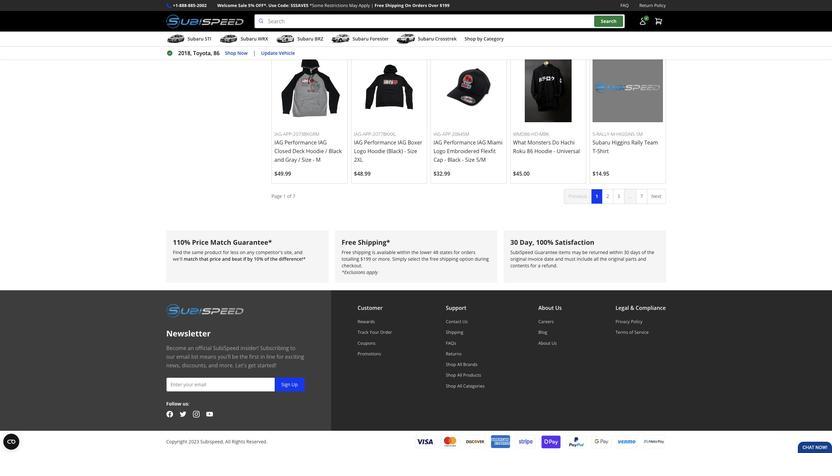 Task type: vqa. For each thing, say whether or not it's contained in the screenshot.
Next button at the right
yes



Task type: describe. For each thing, give the bounding box(es) containing it.
30 day, 100% satisfaction subispeed guarantee items may be returned within 30 days of the original invoice date and must include all the original parts and contents for a refund.
[[511, 238, 655, 269]]

for inside become an official subispeed insider! subscribing to our email list means you'll be the first in line for exciting news, discounts, and more. let's get started!
[[277, 353, 284, 361]]

exciting
[[285, 353, 304, 361]]

for inside 30 day, 100% satisfaction subispeed guarantee items may be returned within 30 days of the original invoice date and must include all the original parts and contents for a refund.
[[531, 263, 537, 269]]

mbk
[[540, 131, 549, 137]]

list
[[191, 353, 198, 361]]

a subaru brz thumbnail image image
[[276, 34, 295, 44]]

button image
[[639, 17, 647, 25]]

legal & compliance
[[616, 305, 666, 312]]

5%
[[248, 2, 255, 8]]

contact us link
[[446, 319, 485, 325]]

update vehicle button
[[261, 49, 295, 57]]

subaru forester button
[[332, 33, 389, 46]]

team
[[645, 139, 659, 146]]

a subaru sti thumbnail image image
[[166, 34, 185, 44]]

110% price match guarantee*
[[173, 238, 272, 247]]

1 monsters from the top
[[528, 1, 551, 8]]

2 what from the top
[[513, 139, 526, 146]]

iag-app-2073bkgrm
[[275, 131, 320, 137]]

$49.99
[[275, 170, 291, 177]]

1 vertical spatial free
[[342, 238, 356, 247]]

same
[[192, 249, 204, 256]]

subispeed inside 30 day, 100% satisfaction subispeed guarantee items may be returned within 30 days of the original invoice date and must include all the original parts and contents for a refund.
[[511, 249, 534, 256]]

app- for iag performance iag miami logo embroidered flexfit cap - black - size s/m
[[443, 131, 452, 137]]

wrx
[[258, 36, 268, 42]]

black inside subispeed repeated logo t- shirt black medium
[[367, 9, 380, 17]]

facebook logo image
[[166, 411, 173, 418]]

the inside the find the same product for less on any competitor's site, and we'll
[[184, 249, 191, 256]]

available
[[377, 249, 396, 256]]

subaru higgins rally team t-shirt
[[593, 139, 659, 155]]

iag- for iag performance iag miami logo embroidered flexfit cap - black - size s/m
[[434, 131, 443, 137]]

closed
[[275, 148, 291, 155]]

repeated for medium
[[381, 1, 405, 8]]

2 roku from the top
[[513, 148, 526, 155]]

the right days
[[648, 249, 655, 256]]

and left "beat" on the bottom of the page
[[222, 256, 231, 262]]

previous button
[[565, 189, 592, 204]]

2xl inside subispeed va design t-shirt (black) - size 2xl
[[306, 9, 315, 17]]

find the same product for less on any competitor's site, and we'll
[[173, 249, 303, 262]]

repeated for x-
[[461, 1, 485, 8]]

&
[[631, 305, 635, 312]]

price
[[192, 238, 209, 247]]

shirt for subispeed repeated logo t- shirt black medium
[[354, 9, 366, 17]]

update
[[261, 50, 278, 56]]

for inside free shipping* free shipping is available within the lower 48 states for orders totalling $199 or more. simply select the free shipping option during checkout. *exclusions apply
[[454, 249, 460, 256]]

s/m
[[477, 156, 486, 163]]

and down items
[[555, 256, 564, 262]]

youtube logo image
[[206, 411, 213, 418]]

2023
[[189, 439, 199, 445]]

shirt inside subaru higgins rally team t-shirt
[[598, 148, 609, 155]]

1 vertical spatial 86
[[214, 50, 220, 57]]

match
[[210, 238, 231, 247]]

2 button
[[603, 189, 614, 204]]

s
[[623, 18, 626, 25]]

2 hachi from the top
[[561, 139, 575, 146]]

and down days
[[638, 256, 647, 262]]

shop for shop all brands
[[446, 362, 456, 368]]

what monsters do hachi roku 86 hoodie - universal link
[[510, 0, 587, 46]]

$199 inside free shipping* free shipping is available within the lower 48 states for orders totalling $199 or more. simply select the free shipping option during checkout. *exclusions apply
[[361, 256, 371, 262]]

returned
[[589, 249, 609, 256]]

shop all products
[[446, 372, 482, 378]]

contact us
[[446, 319, 468, 325]]

simply
[[393, 256, 407, 262]]

visa image
[[415, 435, 435, 449]]

a subaru wrx thumbnail image image
[[220, 34, 238, 44]]

black inside iag performance iag closed deck hoodie / black and gray  / size - m
[[329, 148, 342, 155]]

paypal image
[[567, 435, 587, 449]]

category
[[484, 36, 504, 42]]

$48.99
[[354, 170, 371, 177]]

- inside subispeed va design t-shirt (black) - size 2xl
[[292, 9, 294, 17]]

may
[[572, 249, 582, 256]]

2 original from the left
[[609, 256, 625, 262]]

7 inside button
[[641, 193, 643, 199]]

hd-
[[532, 131, 540, 137]]

2 what monsters do hachi roku 86 hoodie - universal from the top
[[513, 139, 580, 155]]

design
[[310, 1, 327, 8]]

line
[[266, 353, 275, 361]]

iag performance iag boxer logo hoodie / black and blue / size - s
[[593, 1, 661, 25]]

and inside the find the same product for less on any competitor's site, and we'll
[[294, 249, 303, 256]]

products
[[464, 372, 482, 378]]

roku inside what monsters do hachi roku 86 hoodie - universal link
[[513, 9, 526, 17]]

googlepay image
[[592, 435, 612, 449]]

1 hachi from the top
[[561, 1, 575, 8]]

*some
[[310, 2, 324, 8]]

performance for 2xl
[[364, 139, 397, 146]]

the inside become an official subispeed insider! subscribing to our email list means you'll be the first in line for exciting news, discounts, and more. let's get started!
[[240, 353, 248, 361]]

subaru for subaru higgins rally team t-shirt
[[593, 139, 611, 146]]

refund.
[[542, 263, 558, 269]]

size inside subispeed va design t-shirt (black) - size 2xl
[[295, 9, 305, 17]]

0 vertical spatial us
[[556, 305, 562, 312]]

subispeed.
[[200, 439, 224, 445]]

shop now link
[[225, 49, 248, 57]]

us for about us link
[[552, 340, 557, 346]]

1 what from the top
[[513, 1, 526, 8]]

update vehicle
[[261, 50, 295, 56]]

we'll
[[173, 256, 183, 262]]

2002
[[197, 2, 207, 8]]

subaru crosstrek
[[418, 36, 457, 42]]

code:
[[278, 2, 290, 8]]

or
[[373, 256, 377, 262]]

free shipping* free shipping is available within the lower 48 states for orders totalling $199 or more. simply select the free shipping option during checkout. *exclusions apply
[[342, 238, 489, 276]]

shop by category button
[[465, 33, 504, 46]]

1 universal from the top
[[557, 9, 580, 17]]

the right all
[[600, 256, 607, 262]]

hoodie for iag performance iag boxer logo hoodie (black) - size 2xl
[[368, 148, 386, 155]]

2 monsters from the top
[[528, 139, 551, 146]]

48
[[433, 249, 439, 256]]

of right page
[[287, 193, 292, 199]]

and inside become an official subispeed insider! subscribing to our email list means you'll be the first in line for exciting news, discounts, and more. let's get started!
[[209, 362, 218, 369]]

categories
[[464, 383, 485, 389]]

0 vertical spatial shipping
[[353, 249, 371, 256]]

guarantee
[[535, 249, 558, 256]]

started!
[[257, 362, 277, 369]]

be inside become an official subispeed insider! subscribing to our email list means you'll be the first in line for exciting news, discounts, and more. let's get started!
[[232, 353, 238, 361]]

what monsters do hachi roku 86 hoodie - universal inside what monsters do hachi roku 86 hoodie - universal link
[[513, 1, 580, 17]]

select
[[408, 256, 421, 262]]

sale
[[238, 2, 247, 8]]

promotions link
[[358, 351, 392, 357]]

all left "rights"
[[225, 439, 231, 445]]

iag- for iag performance iag boxer logo hoodie (black) - size 2xl
[[354, 131, 363, 137]]

a
[[538, 263, 541, 269]]

7 button
[[636, 189, 648, 204]]

policy for privacy policy
[[631, 319, 643, 325]]

blog link
[[539, 330, 562, 335]]

sign up button
[[275, 378, 305, 392]]

on
[[405, 2, 411, 8]]

iag performance iag miami logo embroidered flexfit cap - black - size s/m image
[[434, 52, 504, 122]]

...
[[629, 193, 632, 199]]

shop for shop all products
[[446, 372, 456, 378]]

t- inside subaru higgins rally team t-shirt
[[593, 148, 598, 155]]

careers
[[539, 319, 554, 325]]

of down 'competitor's'
[[265, 256, 269, 262]]

boxer for size
[[408, 139, 423, 146]]

first
[[249, 353, 259, 361]]

product
[[205, 249, 222, 256]]

up
[[292, 382, 298, 388]]

1 about us from the top
[[539, 305, 562, 312]]

subispeed inside become an official subispeed insider! subscribing to our email list means you'll be the first in line for exciting news, discounts, and more. let's get started!
[[213, 345, 239, 352]]

the down 'competitor's'
[[270, 256, 278, 262]]

+1-888-885-2002
[[173, 2, 207, 8]]

search button
[[595, 16, 624, 27]]

shop by category
[[465, 36, 504, 42]]

email
[[176, 353, 190, 361]]

0 horizontal spatial 30
[[511, 238, 518, 247]]

lower
[[420, 249, 432, 256]]

brands
[[464, 362, 478, 368]]

iag-app-2077bkxxl
[[354, 131, 396, 137]]

of inside 30 day, 100% satisfaction subispeed guarantee items may be returned within 30 days of the original invoice date and must include all the original parts and contents for a refund.
[[642, 249, 646, 256]]

(black) inside iag performance iag boxer logo hoodie (black) - size 2xl
[[387, 148, 403, 155]]

app- for iag performance iag boxer logo hoodie (black) - size 2xl
[[363, 131, 373, 137]]

100%
[[536, 238, 554, 247]]

subaru for subaru crosstrek
[[418, 36, 434, 42]]

1 do from the top
[[553, 1, 560, 8]]

a subaru forester thumbnail image image
[[332, 34, 350, 44]]

shop all categories
[[446, 383, 485, 389]]

0 horizontal spatial |
[[253, 50, 256, 57]]

subaru sti button
[[166, 33, 212, 46]]

shop for shop now
[[225, 50, 236, 56]]

what monsters do hachi roku 86 hoodie - universal image
[[513, 52, 584, 122]]

amex image
[[491, 435, 511, 449]]

copyright 2023 subispeed. all rights reserved.
[[166, 439, 268, 445]]

+1-
[[173, 2, 179, 8]]

2018, toyota, 86
[[178, 50, 220, 57]]

$32.99
[[434, 170, 451, 177]]

privacy policy
[[616, 319, 643, 325]]

performance for blue
[[603, 1, 635, 8]]

faqs
[[446, 340, 457, 346]]

hoodie for iag performance iag closed deck hoodie / black and gray  / size - m
[[306, 148, 324, 155]]

Enter your email text field
[[166, 378, 305, 392]]

subaru higgins rally team t-shirt image
[[593, 52, 663, 122]]



Task type: locate. For each thing, give the bounding box(es) containing it.
1 horizontal spatial iag-
[[354, 131, 363, 137]]

1 vertical spatial shipping
[[440, 256, 459, 262]]

search
[[601, 18, 617, 24]]

any
[[247, 249, 255, 256]]

0 vertical spatial $199
[[440, 2, 450, 8]]

7 right page
[[293, 193, 296, 199]]

0 vertical spatial what monsters do hachi roku 86 hoodie - universal
[[513, 1, 580, 17]]

terms of service
[[616, 330, 649, 335]]

1 repeated from the left
[[381, 1, 405, 8]]

boxer inside iag performance iag boxer logo hoodie (black) - size 2xl
[[408, 139, 423, 146]]

size inside iag performance iag boxer logo hoodie (black) - size 2xl
[[408, 148, 417, 155]]

terms of service link
[[616, 330, 666, 335]]

s-
[[593, 131, 597, 137]]

hoodie inside iag performance iag closed deck hoodie / black and gray  / size - m
[[306, 148, 324, 155]]

0 vertical spatial more.
[[378, 256, 391, 262]]

and up difference!*
[[294, 249, 303, 256]]

performance inside iag performance iag miami logo embroidered flexfit cap - black - size s/m
[[444, 139, 476, 146]]

free
[[375, 2, 384, 8], [342, 238, 356, 247], [342, 249, 351, 256]]

subaru left crosstrek
[[418, 36, 434, 42]]

1 1 from the left
[[283, 193, 286, 199]]

1 horizontal spatial $25.00
[[354, 32, 371, 39]]

1 horizontal spatial boxer
[[647, 1, 661, 8]]

shirt down over
[[434, 9, 445, 17]]

1 horizontal spatial more.
[[378, 256, 391, 262]]

us:
[[183, 401, 189, 407]]

logo inside iag performance iag miami logo embroidered flexfit cap - black - size s/m
[[434, 148, 446, 155]]

0 horizontal spatial policy
[[631, 319, 643, 325]]

a subaru crosstrek thumbnail image image
[[397, 34, 416, 44]]

1 about from the top
[[539, 305, 554, 312]]

guarantee*
[[233, 238, 272, 247]]

subispeed logo image
[[166, 14, 244, 28], [166, 304, 244, 318]]

more. down available
[[378, 256, 391, 262]]

0 horizontal spatial subispeed
[[275, 1, 300, 8]]

t- inside subispeed repeated logo t- shirt black medium
[[420, 1, 425, 8]]

the up match
[[184, 249, 191, 256]]

app- up the embroidered
[[443, 131, 452, 137]]

2 app- from the left
[[363, 131, 373, 137]]

$25.00 for subispeed repeated logo t- shirt black medium
[[354, 32, 371, 39]]

0 horizontal spatial more.
[[219, 362, 234, 369]]

1 horizontal spatial subispeed
[[511, 249, 534, 256]]

logo inside subispeed repeated logo t- shirt black medium
[[406, 1, 418, 8]]

performance inside iag performance iag closed deck hoodie / black and gray  / size - m
[[285, 139, 317, 146]]

shop down returns
[[446, 362, 456, 368]]

toyota,
[[193, 50, 212, 57]]

monsters
[[528, 1, 551, 8], [528, 139, 551, 146]]

iag performance iag closed deck hoodie / black and gray  / size - m image
[[275, 52, 345, 122]]

| right now
[[253, 50, 256, 57]]

0 vertical spatial about
[[539, 305, 554, 312]]

3 $25.00 from the left
[[434, 32, 451, 39]]

2 repeated from the left
[[461, 1, 485, 8]]

0 vertical spatial 86
[[527, 9, 533, 17]]

1 what monsters do hachi roku 86 hoodie - universal from the top
[[513, 1, 580, 17]]

contents
[[511, 263, 530, 269]]

1 vertical spatial monsters
[[528, 139, 551, 146]]

all down shop all products
[[458, 383, 462, 389]]

1 vertical spatial (black)
[[387, 148, 403, 155]]

1 horizontal spatial shipping
[[440, 256, 459, 262]]

the up select
[[412, 249, 419, 256]]

3 button
[[614, 189, 625, 204]]

0 horizontal spatial shipping
[[353, 249, 371, 256]]

more. inside free shipping* free shipping is available within the lower 48 states for orders totalling $199 or more. simply select the free shipping option during checkout. *exclusions apply
[[378, 256, 391, 262]]

1 horizontal spatial policy
[[655, 2, 666, 8]]

0 vertical spatial do
[[553, 1, 560, 8]]

/ right the blue
[[605, 18, 607, 25]]

competitor's
[[256, 249, 283, 256]]

1 vertical spatial be
[[232, 353, 238, 361]]

app- for iag performance iag closed deck hoodie / black and gray  / size - m
[[283, 131, 293, 137]]

faq
[[621, 2, 629, 8]]

about
[[539, 305, 554, 312], [539, 340, 551, 346]]

subaru left the forester
[[353, 36, 369, 42]]

shop down shop all brands
[[446, 372, 456, 378]]

shipping down states
[[440, 256, 459, 262]]

| right apply in the left of the page
[[371, 2, 374, 8]]

policy up terms of service link
[[631, 319, 643, 325]]

items
[[559, 249, 571, 256]]

0 vertical spatial free
[[375, 2, 384, 8]]

of right terms
[[630, 330, 634, 335]]

0 vertical spatial roku
[[513, 9, 526, 17]]

subispeed for -
[[275, 1, 300, 8]]

1 vertical spatial 2xl
[[354, 156, 363, 163]]

stripe image
[[516, 435, 536, 449]]

us for contact us link
[[463, 319, 468, 325]]

for right states
[[454, 249, 460, 256]]

be up let's
[[232, 353, 238, 361]]

rewards link
[[358, 319, 392, 325]]

0 horizontal spatial be
[[232, 353, 238, 361]]

performance inside iag performance iag boxer logo hoodie (black) - size 2xl
[[364, 139, 397, 146]]

30 up parts
[[624, 249, 630, 256]]

performance for black
[[444, 139, 476, 146]]

1 vertical spatial policy
[[631, 319, 643, 325]]

hoodie inside iag performance iag boxer logo hoodie (black) - size 2xl
[[368, 148, 386, 155]]

apply
[[367, 269, 378, 276]]

0 horizontal spatial repeated
[[381, 1, 405, 8]]

subispeed inside subispeed repeated logo t- shirt black medium
[[354, 1, 380, 8]]

2 universal from the top
[[557, 148, 580, 155]]

(black) inside subispeed va design t-shirt (black) - size 2xl
[[275, 9, 291, 17]]

0 vertical spatial subispeed
[[511, 249, 534, 256]]

search input field
[[254, 14, 625, 28]]

0 vertical spatial monsters
[[528, 1, 551, 8]]

returns link
[[446, 351, 485, 357]]

performance up deck
[[285, 139, 317, 146]]

and down closed
[[275, 156, 284, 163]]

logo inside subispeed repeated logo t- shirt black x-large
[[486, 1, 498, 8]]

all left brands
[[458, 362, 462, 368]]

all for brands
[[458, 362, 462, 368]]

2 subispeed logo image from the top
[[166, 304, 244, 318]]

0 horizontal spatial 7
[[293, 193, 296, 199]]

shirt inside subispeed va design t-shirt (black) - size 2xl
[[333, 1, 344, 8]]

3 subispeed from the left
[[434, 1, 460, 8]]

1 right page
[[283, 193, 286, 199]]

1 horizontal spatial 2xl
[[354, 156, 363, 163]]

$25.00 right a subaru forester thumbnail image
[[354, 32, 371, 39]]

0 vertical spatial be
[[583, 249, 588, 256]]

wmd86-
[[513, 131, 532, 137]]

logo inside iag performance iag boxer logo hoodie / black and blue / size - s
[[593, 9, 605, 17]]

1 roku from the top
[[513, 9, 526, 17]]

shirt inside subispeed repeated logo t- shirt black medium
[[354, 9, 366, 17]]

1 vertical spatial roku
[[513, 148, 526, 155]]

0 horizontal spatial 1
[[283, 193, 286, 199]]

about us up the careers link
[[539, 305, 562, 312]]

repeated inside subispeed repeated logo t- shirt black x-large
[[461, 1, 485, 8]]

metapay image
[[644, 440, 664, 444]]

careers link
[[539, 319, 562, 325]]

the down lower
[[422, 256, 429, 262]]

$25.00 for subispeed va design t-shirt (black) - size 2xl
[[275, 32, 291, 39]]

app- up closed
[[283, 131, 293, 137]]

0 horizontal spatial original
[[511, 256, 527, 262]]

by right if
[[247, 256, 253, 262]]

blog
[[539, 330, 548, 335]]

size for iag performance iag closed deck hoodie / black and gray  / size - m
[[302, 156, 312, 163]]

subispeed va design t-shirt (black) - size 2xl
[[275, 1, 344, 17]]

policy
[[655, 2, 666, 8], [631, 319, 643, 325]]

- inside iag performance iag closed deck hoodie / black and gray  / size - m
[[313, 156, 315, 163]]

instagram logo image
[[193, 411, 200, 418]]

1 horizontal spatial |
[[371, 2, 374, 8]]

$199 left the or
[[361, 256, 371, 262]]

shirt down rally-
[[598, 148, 609, 155]]

the up let's
[[240, 353, 248, 361]]

about down blog
[[539, 340, 551, 346]]

1 vertical spatial what monsters do hachi roku 86 hoodie - universal
[[513, 139, 580, 155]]

logo for iag performance iag boxer logo hoodie / black and blue / size - s
[[593, 9, 605, 17]]

vehicle
[[279, 50, 295, 56]]

1 subispeed from the left
[[275, 1, 300, 8]]

subaru left sti
[[188, 36, 204, 42]]

embroidered
[[447, 148, 480, 155]]

your
[[370, 330, 379, 335]]

shop for shop by category
[[465, 36, 476, 42]]

ellipses image
[[624, 189, 637, 204]]

1 vertical spatial subispeed logo image
[[166, 304, 244, 318]]

2xl inside iag performance iag boxer logo hoodie (black) - size 2xl
[[354, 156, 363, 163]]

on
[[240, 249, 246, 256]]

2 1 from the left
[[596, 193, 599, 199]]

iag- for iag performance iag closed deck hoodie / black and gray  / size - m
[[275, 131, 284, 137]]

0 vertical spatial boxer
[[647, 1, 661, 8]]

logo for iag performance iag boxer logo hoodie (black) - size 2xl
[[354, 148, 366, 155]]

performance inside iag performance iag boxer logo hoodie / black and blue / size - s
[[603, 1, 635, 8]]

be up include
[[583, 249, 588, 256]]

0 vertical spatial shipping
[[385, 2, 404, 8]]

subispeed inside subispeed repeated logo t- shirt black x-large
[[434, 1, 460, 8]]

2 iag- from the left
[[354, 131, 363, 137]]

1 vertical spatial more.
[[219, 362, 234, 369]]

about us
[[539, 305, 562, 312], [539, 340, 557, 346]]

for left a
[[531, 263, 537, 269]]

subaru left wrx
[[241, 36, 257, 42]]

that
[[199, 256, 209, 262]]

shirt down apply in the left of the page
[[354, 9, 366, 17]]

black inside iag performance iag boxer logo hoodie / black and blue / size - s
[[629, 9, 642, 17]]

1 horizontal spatial original
[[609, 256, 625, 262]]

1 vertical spatial us
[[463, 319, 468, 325]]

repeated inside subispeed repeated logo t- shirt black medium
[[381, 1, 405, 8]]

about us link
[[539, 340, 562, 346]]

1 horizontal spatial 7
[[641, 193, 643, 199]]

hoodie inside iag performance iag boxer logo hoodie / black and blue / size - s
[[606, 9, 624, 17]]

t- for subispeed repeated logo t- shirt black medium
[[420, 1, 425, 8]]

option
[[460, 256, 474, 262]]

2 within from the left
[[610, 249, 623, 256]]

subaru down rally-
[[593, 139, 611, 146]]

performance down 2077bkxxl
[[364, 139, 397, 146]]

0 horizontal spatial $25.00
[[275, 32, 291, 39]]

t- for subispeed repeated logo t- shirt black x-large
[[499, 1, 504, 8]]

large
[[466, 9, 480, 17]]

3 iag- from the left
[[434, 131, 443, 137]]

shoppay image
[[541, 435, 561, 449]]

shirt inside subispeed repeated logo t- shirt black x-large
[[434, 9, 445, 17]]

t- inside subispeed repeated logo t- shirt black x-large
[[499, 1, 504, 8]]

2xl up $48.99
[[354, 156, 363, 163]]

for left less
[[223, 249, 229, 256]]

t- inside subispeed va design t-shirt (black) - size 2xl
[[328, 1, 333, 8]]

1 horizontal spatial subispeed
[[354, 1, 380, 8]]

size for iag performance iag boxer logo hoodie / black and blue / size - s
[[609, 18, 619, 25]]

about us down blog link on the right bottom of page
[[539, 340, 557, 346]]

0 vertical spatial 2xl
[[306, 9, 315, 17]]

size inside iag performance iag boxer logo hoodie / black and blue / size - s
[[609, 18, 619, 25]]

1 vertical spatial hachi
[[561, 139, 575, 146]]

subispeed logo image up newsletter
[[166, 304, 244, 318]]

us up the careers link
[[556, 305, 562, 312]]

sign
[[281, 382, 291, 388]]

subaru inside dropdown button
[[353, 36, 369, 42]]

(black) down code:
[[275, 9, 291, 17]]

repeated up large
[[461, 1, 485, 8]]

free
[[430, 256, 439, 262]]

subaru for subaru sti
[[188, 36, 204, 42]]

2 horizontal spatial subispeed
[[434, 1, 460, 8]]

hoodie for iag performance iag boxer logo hoodie / black and blue / size - s
[[606, 9, 624, 17]]

1 $25.00 from the left
[[275, 32, 291, 39]]

performance down the 2064sm
[[444, 139, 476, 146]]

iag- left 2077bkxxl
[[354, 131, 363, 137]]

1 horizontal spatial $199
[[440, 2, 450, 8]]

2 7 from the left
[[641, 193, 643, 199]]

shipping up medium
[[385, 2, 404, 8]]

0 horizontal spatial (black)
[[275, 9, 291, 17]]

va
[[302, 1, 308, 8]]

shirt for subispeed repeated logo t- shirt black x-large
[[434, 9, 445, 17]]

iag performance iag boxer logo hoodie (black) - size 2xl
[[354, 139, 423, 163]]

iag- up closed
[[275, 131, 284, 137]]

1 horizontal spatial (black)
[[387, 148, 403, 155]]

reserved.
[[246, 439, 268, 445]]

shop
[[465, 36, 476, 42], [225, 50, 236, 56], [446, 362, 456, 368], [446, 372, 456, 378], [446, 383, 456, 389]]

twitter logo image
[[180, 411, 186, 418]]

for inside the find the same product for less on any competitor's site, and we'll
[[223, 249, 229, 256]]

size inside iag performance iag closed deck hoodie / black and gray  / size - m
[[302, 156, 312, 163]]

us down blog link on the right bottom of page
[[552, 340, 557, 346]]

2 horizontal spatial $25.00
[[434, 32, 451, 39]]

0 horizontal spatial shipping
[[385, 2, 404, 8]]

- inside iag performance iag boxer logo hoodie / black and blue / size - s
[[620, 18, 622, 25]]

2018,
[[178, 50, 192, 57]]

1 original from the left
[[511, 256, 527, 262]]

1 horizontal spatial repeated
[[461, 1, 485, 8]]

mastercard image
[[440, 435, 460, 449]]

discover image
[[466, 435, 485, 449]]

black inside subispeed repeated logo t- shirt black x-large
[[447, 9, 460, 17]]

subispeed down day,
[[511, 249, 534, 256]]

/ right deck
[[326, 148, 328, 155]]

(black) down 2077bkxxl
[[387, 148, 403, 155]]

and inside iag performance iag closed deck hoodie / black and gray  / size - m
[[275, 156, 284, 163]]

2 do from the top
[[553, 139, 560, 146]]

0 horizontal spatial by
[[247, 256, 253, 262]]

1 vertical spatial $199
[[361, 256, 371, 262]]

2 vertical spatial 86
[[527, 148, 533, 155]]

restrictions
[[325, 2, 348, 8]]

0 horizontal spatial app-
[[283, 131, 293, 137]]

2 horizontal spatial iag-
[[434, 131, 443, 137]]

original left parts
[[609, 256, 625, 262]]

size inside iag performance iag miami logo embroidered flexfit cap - black - size s/m
[[465, 156, 475, 163]]

shipping left is at the left bottom of the page
[[353, 249, 371, 256]]

- inside iag performance iag boxer logo hoodie (black) - size 2xl
[[405, 148, 406, 155]]

subispeed inside subispeed va design t-shirt (black) - size 2xl
[[275, 1, 300, 8]]

within inside free shipping* free shipping is available within the lower 48 states for orders totalling $199 or more. simply select the free shipping option during checkout. *exclusions apply
[[397, 249, 411, 256]]

2 about from the top
[[539, 340, 551, 346]]

shop left now
[[225, 50, 236, 56]]

subaru for subaru wrx
[[241, 36, 257, 42]]

all down shop all brands
[[458, 372, 462, 378]]

iag performance iag miami logo embroidered flexfit cap - black - size s/m
[[434, 139, 503, 163]]

us up shipping link
[[463, 319, 468, 325]]

original up contents
[[511, 256, 527, 262]]

sti
[[205, 36, 212, 42]]

2064sm
[[452, 131, 470, 137]]

shop inside dropdown button
[[465, 36, 476, 42]]

1 horizontal spatial 1
[[596, 193, 599, 199]]

2 about us from the top
[[539, 340, 557, 346]]

be inside 30 day, 100% satisfaction subispeed guarantee items may be returned within 30 days of the original invoice date and must include all the original parts and contents for a refund.
[[583, 249, 588, 256]]

and down return at right
[[644, 9, 653, 17]]

0 vertical spatial by
[[477, 36, 483, 42]]

0 vertical spatial subispeed logo image
[[166, 14, 244, 28]]

shop down shop all products
[[446, 383, 456, 389]]

885-
[[188, 2, 197, 8]]

1 vertical spatial by
[[247, 256, 253, 262]]

1 vertical spatial about
[[539, 340, 551, 346]]

of
[[287, 193, 292, 199], [642, 249, 646, 256], [265, 256, 269, 262], [630, 330, 634, 335]]

1 subispeed logo image from the top
[[166, 14, 244, 28]]

1 vertical spatial subispeed
[[213, 345, 239, 352]]

for right line
[[277, 353, 284, 361]]

promotions
[[358, 351, 381, 357]]

more. down you'll
[[219, 362, 234, 369]]

means
[[200, 353, 216, 361]]

/ right gray
[[299, 156, 301, 163]]

2 vertical spatial us
[[552, 340, 557, 346]]

1 inside button
[[596, 193, 599, 199]]

newsletter
[[166, 328, 211, 339]]

subaru for subaru brz
[[298, 36, 314, 42]]

t- for subispeed va design t-shirt (black) - size 2xl
[[328, 1, 333, 8]]

1 vertical spatial do
[[553, 139, 560, 146]]

black
[[367, 9, 380, 17], [447, 9, 460, 17], [629, 9, 642, 17], [329, 148, 342, 155], [448, 156, 461, 163]]

2xl down *some
[[306, 9, 315, 17]]

1 iag- from the left
[[275, 131, 284, 137]]

s-rally-m-higgins-sm
[[593, 131, 643, 137]]

policy right return at right
[[655, 2, 666, 8]]

boxer for and
[[647, 1, 661, 8]]

2 horizontal spatial app-
[[443, 131, 452, 137]]

86
[[527, 9, 533, 17], [214, 50, 220, 57], [527, 148, 533, 155]]

logo for iag performance iag miami logo embroidered flexfit cap - black - size s/m
[[434, 148, 446, 155]]

by inside dropdown button
[[477, 36, 483, 42]]

within right returned
[[610, 249, 623, 256]]

subispeed for medium
[[354, 1, 380, 8]]

1 7 from the left
[[293, 193, 296, 199]]

invoice
[[528, 256, 543, 262]]

0 vertical spatial hachi
[[561, 1, 575, 8]]

rally
[[632, 139, 643, 146]]

open widget image
[[3, 434, 19, 450]]

price
[[210, 256, 221, 262]]

0 vertical spatial (black)
[[275, 9, 291, 17]]

shipping down contact
[[446, 330, 464, 335]]

return
[[640, 2, 654, 8]]

subaru inside subaru higgins rally team t-shirt
[[593, 139, 611, 146]]

subispeed for x-
[[434, 1, 460, 8]]

$199 right over
[[440, 2, 450, 8]]

iag performance iag boxer logo hoodie (black) - size 2xl image
[[354, 52, 425, 122]]

subispeed up you'll
[[213, 345, 239, 352]]

30 left day,
[[511, 238, 518, 247]]

2 vertical spatial free
[[342, 249, 351, 256]]

iag-
[[275, 131, 284, 137], [354, 131, 363, 137], [434, 131, 443, 137]]

coupons link
[[358, 340, 392, 346]]

1 vertical spatial shipping
[[446, 330, 464, 335]]

$25.00 up vehicle
[[275, 32, 291, 39]]

forester
[[370, 36, 389, 42]]

repeated up medium
[[381, 1, 405, 8]]

shipping*
[[358, 238, 390, 247]]

within inside 30 day, 100% satisfaction subispeed guarantee items may be returned within 30 days of the original invoice date and must include all the original parts and contents for a refund.
[[610, 249, 623, 256]]

subaru left brz
[[298, 36, 314, 42]]

boxer inside iag performance iag boxer logo hoodie / black and blue / size - s
[[647, 1, 661, 8]]

1 vertical spatial boxer
[[408, 139, 423, 146]]

0 horizontal spatial subispeed
[[213, 345, 239, 352]]

$25.00 down search input field
[[434, 32, 451, 39]]

page 1 of 7
[[272, 193, 296, 199]]

2 subispeed from the left
[[354, 1, 380, 8]]

1 horizontal spatial be
[[583, 249, 588, 256]]

0 horizontal spatial boxer
[[408, 139, 423, 146]]

of right days
[[642, 249, 646, 256]]

and down means
[[209, 362, 218, 369]]

1 horizontal spatial 30
[[624, 249, 630, 256]]

more. inside become an official subispeed insider! subscribing to our email list means you'll be the first in line for exciting news, discounts, and more. let's get started!
[[219, 362, 234, 369]]

shop for shop all categories
[[446, 383, 456, 389]]

iag- left the 2064sm
[[434, 131, 443, 137]]

1 vertical spatial |
[[253, 50, 256, 57]]

1 within from the left
[[397, 249, 411, 256]]

follow us:
[[166, 401, 189, 407]]

1 vertical spatial what
[[513, 139, 526, 146]]

2 $25.00 from the left
[[354, 32, 371, 39]]

1 vertical spatial universal
[[557, 148, 580, 155]]

policy for return policy
[[655, 2, 666, 8]]

flexfit
[[481, 148, 496, 155]]

1 vertical spatial about us
[[539, 340, 557, 346]]

within up simply
[[397, 249, 411, 256]]

by left category
[[477, 36, 483, 42]]

subaru for subaru forester
[[353, 36, 369, 42]]

all for products
[[458, 372, 462, 378]]

0 vertical spatial universal
[[557, 9, 580, 17]]

about up careers
[[539, 305, 554, 312]]

black inside iag performance iag miami logo embroidered flexfit cap - black - size s/m
[[448, 156, 461, 163]]

/ down faq link at the top right
[[626, 9, 628, 17]]

boxer
[[647, 1, 661, 8], [408, 139, 423, 146]]

0 horizontal spatial iag-
[[275, 131, 284, 137]]

logo inside iag performance iag boxer logo hoodie (black) - size 2xl
[[354, 148, 366, 155]]

0 vertical spatial what
[[513, 1, 526, 8]]

1 app- from the left
[[283, 131, 293, 137]]

page
[[272, 193, 282, 199]]

performance for gray
[[285, 139, 317, 146]]

0 vertical spatial |
[[371, 2, 374, 8]]

1 left 2
[[596, 193, 599, 199]]

satisfaction
[[556, 238, 595, 247]]

3 app- from the left
[[443, 131, 452, 137]]

and inside iag performance iag boxer logo hoodie / black and blue / size - s
[[644, 9, 653, 17]]

venmo image
[[617, 435, 637, 449]]

app- up iag performance iag boxer logo hoodie (black) - size 2xl
[[363, 131, 373, 137]]

match that price and beat if by 10% of the difference!*
[[184, 256, 306, 262]]

1 button
[[592, 189, 603, 204]]

1 horizontal spatial app-
[[363, 131, 373, 137]]

deck
[[293, 148, 305, 155]]

shop left category
[[465, 36, 476, 42]]

1 horizontal spatial shipping
[[446, 330, 464, 335]]

do
[[553, 1, 560, 8], [553, 139, 560, 146]]

$25.00 for subispeed repeated logo t- shirt black x-large
[[434, 32, 451, 39]]

shirt for subispeed va design t-shirt (black) - size 2xl
[[333, 1, 344, 8]]

0 horizontal spatial 2xl
[[306, 9, 315, 17]]

and
[[644, 9, 653, 17], [275, 156, 284, 163], [294, 249, 303, 256], [222, 256, 231, 262], [555, 256, 564, 262], [638, 256, 647, 262], [209, 362, 218, 369]]

performance up s
[[603, 1, 635, 8]]

1 vertical spatial 30
[[624, 249, 630, 256]]

subispeed logo image down 2002
[[166, 14, 244, 28]]

size for iag performance iag miami logo embroidered flexfit cap - black - size s/m
[[465, 156, 475, 163]]

all for categories
[[458, 383, 462, 389]]

is
[[372, 249, 376, 256]]

7 right ...
[[641, 193, 643, 199]]

1 horizontal spatial within
[[610, 249, 623, 256]]

customer
[[358, 305, 383, 312]]

shop all brands
[[446, 362, 478, 368]]

$14.95
[[593, 170, 610, 177]]

1 horizontal spatial by
[[477, 36, 483, 42]]

m-
[[611, 131, 617, 137]]

0 vertical spatial 30
[[511, 238, 518, 247]]

day,
[[520, 238, 535, 247]]

subaru wrx
[[241, 36, 268, 42]]

0 vertical spatial about us
[[539, 305, 562, 312]]



